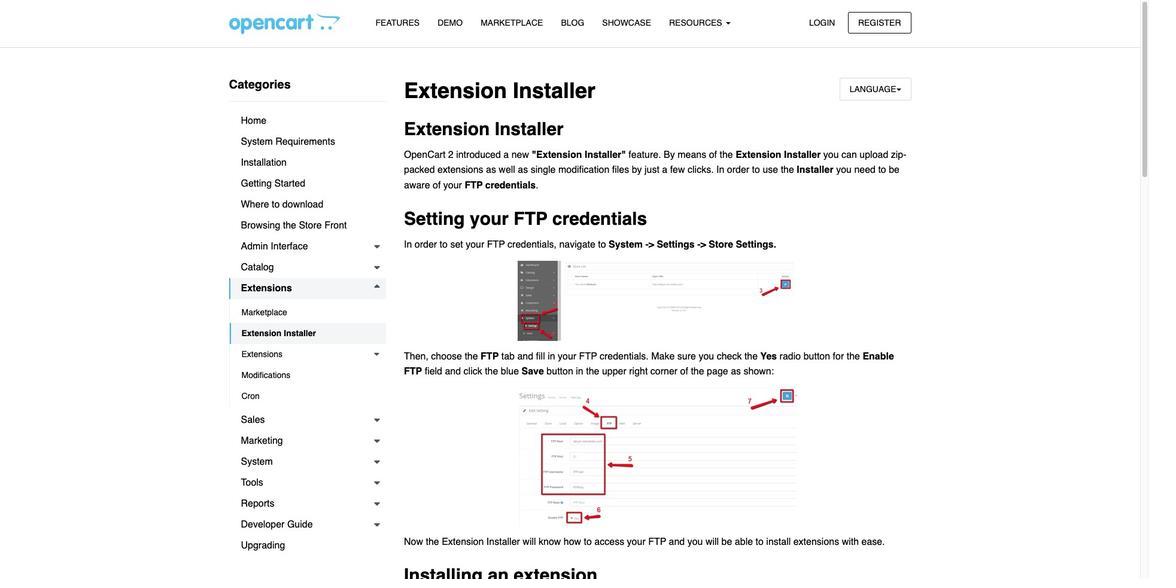 Task type: locate. For each thing, give the bounding box(es) containing it.
0 horizontal spatial a
[[504, 149, 509, 160]]

be left able
[[722, 537, 732, 548]]

0 horizontal spatial in
[[404, 239, 412, 250]]

extensions
[[438, 165, 483, 176], [794, 537, 839, 548]]

1 horizontal spatial as
[[518, 165, 528, 176]]

order inside you can upload zip- packed extensions as well as single modification files by just a few clicks. in order to use the
[[727, 165, 750, 176]]

1 vertical spatial extension installer
[[404, 119, 564, 140]]

few
[[670, 165, 685, 176]]

extensions up modifications
[[242, 350, 283, 359]]

extensions inside you can upload zip- packed extensions as well as single modification files by just a few clicks. in order to use the
[[438, 165, 483, 176]]

1 horizontal spatial in
[[717, 165, 725, 176]]

1 vertical spatial a
[[662, 165, 668, 176]]

system link
[[229, 452, 386, 473]]

then,
[[404, 351, 429, 362]]

extensions link down admin interface link
[[229, 278, 386, 299]]

extensions down 2
[[438, 165, 483, 176]]

0 vertical spatial button
[[804, 351, 830, 362]]

settings.
[[736, 239, 777, 250]]

as left well
[[486, 165, 496, 176]]

0 horizontal spatial -
[[646, 239, 649, 250]]

install
[[767, 537, 791, 548]]

resources link
[[660, 13, 740, 34]]

ftp down introduced
[[465, 180, 483, 191]]

button left for
[[804, 351, 830, 362]]

credentials down well
[[485, 180, 536, 191]]

1 vertical spatial marketplace
[[242, 308, 287, 317]]

0 vertical spatial marketplace link
[[472, 13, 552, 34]]

in left 'upper'
[[576, 366, 584, 377]]

where to download link
[[229, 195, 386, 216]]

of
[[709, 149, 717, 160], [433, 180, 441, 191], [680, 366, 688, 377]]

showcase link
[[593, 13, 660, 34]]

extensions down catalog
[[241, 283, 292, 294]]

catalog link
[[229, 257, 386, 278]]

0 vertical spatial extensions
[[438, 165, 483, 176]]

extensions for bottom extensions link
[[242, 350, 283, 359]]

setting your ftp credentials
[[404, 209, 647, 230]]

the right means
[[720, 149, 733, 160]]

1 horizontal spatial extensions
[[794, 537, 839, 548]]

extensions left with
[[794, 537, 839, 548]]

single
[[531, 165, 556, 176]]

extensions link up "cron" link
[[230, 344, 386, 365]]

marketplace link
[[472, 13, 552, 34], [230, 302, 386, 323]]

1 horizontal spatial in
[[576, 366, 584, 377]]

now the extension installer will know how to access your ftp and you will be able to install extensions with ease.
[[404, 537, 885, 548]]

2 vertical spatial and
[[669, 537, 685, 548]]

will
[[523, 537, 536, 548], [706, 537, 719, 548]]

button
[[804, 351, 830, 362], [547, 366, 573, 377]]

1 vertical spatial be
[[722, 537, 732, 548]]

just
[[645, 165, 660, 176]]

1 vertical spatial in
[[404, 239, 412, 250]]

your inside you need to be aware of your
[[444, 180, 462, 191]]

1 horizontal spatial and
[[518, 351, 534, 362]]

extension installer
[[404, 78, 596, 103], [404, 119, 564, 140], [242, 329, 316, 338]]

of right aware
[[433, 180, 441, 191]]

resources
[[669, 18, 725, 28]]

requirements
[[276, 137, 335, 147]]

1 horizontal spatial credentials
[[552, 209, 647, 230]]

0 vertical spatial store
[[299, 220, 322, 231]]

1 vertical spatial of
[[433, 180, 441, 191]]

1 horizontal spatial of
[[680, 366, 688, 377]]

with
[[842, 537, 859, 548]]

1 horizontal spatial >
[[701, 239, 706, 250]]

1 vertical spatial in
[[576, 366, 584, 377]]

0 vertical spatial in
[[548, 351, 555, 362]]

to left use
[[752, 165, 760, 176]]

sure
[[678, 351, 696, 362]]

navigate
[[559, 239, 596, 250]]

front
[[325, 220, 347, 231]]

1 vertical spatial marketplace link
[[230, 302, 386, 323]]

0 horizontal spatial in
[[548, 351, 555, 362]]

of down sure
[[680, 366, 688, 377]]

will left able
[[706, 537, 719, 548]]

the right for
[[847, 351, 860, 362]]

shown:
[[744, 366, 774, 377]]

> left settings
[[649, 239, 654, 250]]

of inside you need to be aware of your
[[433, 180, 441, 191]]

system down home
[[241, 137, 273, 147]]

2 vertical spatial system
[[241, 457, 273, 468]]

extensions link
[[229, 278, 386, 299], [230, 344, 386, 365]]

you
[[824, 149, 839, 160], [836, 165, 852, 176], [699, 351, 714, 362], [688, 537, 703, 548]]

interface
[[271, 241, 308, 252]]

enable ftp
[[404, 351, 894, 377]]

to right able
[[756, 537, 764, 548]]

how
[[564, 537, 581, 548]]

the
[[720, 149, 733, 160], [781, 165, 794, 176], [283, 220, 296, 231], [465, 351, 478, 362], [745, 351, 758, 362], [847, 351, 860, 362], [485, 366, 498, 377], [586, 366, 600, 377], [691, 366, 704, 377], [426, 537, 439, 548]]

features link
[[367, 13, 429, 34]]

0 vertical spatial order
[[727, 165, 750, 176]]

by
[[632, 165, 642, 176]]

system requirements
[[241, 137, 335, 147]]

language
[[850, 84, 897, 94]]

1 horizontal spatial -
[[698, 239, 701, 250]]

2 horizontal spatial and
[[669, 537, 685, 548]]

in
[[548, 351, 555, 362], [576, 366, 584, 377]]

a left new
[[504, 149, 509, 160]]

0 vertical spatial in
[[717, 165, 725, 176]]

0 horizontal spatial credentials
[[485, 180, 536, 191]]

you down can
[[836, 165, 852, 176]]

your right fill
[[558, 351, 577, 362]]

in right fill
[[548, 351, 555, 362]]

ftp down then, at bottom
[[404, 366, 422, 377]]

opencart
[[404, 149, 446, 160]]

in
[[717, 165, 725, 176], [404, 239, 412, 250]]

0 horizontal spatial button
[[547, 366, 573, 377]]

credentials
[[485, 180, 536, 191], [552, 209, 647, 230]]

a
[[504, 149, 509, 160], [662, 165, 668, 176]]

1 horizontal spatial will
[[706, 537, 719, 548]]

1 horizontal spatial store
[[709, 239, 733, 250]]

system up tools
[[241, 457, 273, 468]]

will left 'know'
[[523, 537, 536, 548]]

your down 2
[[444, 180, 462, 191]]

in right the clicks.
[[717, 165, 725, 176]]

started
[[275, 178, 305, 189]]

upper
[[602, 366, 627, 377]]

credentials,
[[508, 239, 557, 250]]

0 horizontal spatial store
[[299, 220, 322, 231]]

0 vertical spatial of
[[709, 149, 717, 160]]

modifications
[[242, 371, 290, 380]]

- left settings
[[646, 239, 649, 250]]

1 vertical spatial and
[[445, 366, 461, 377]]

then, choose the ftp tab and fill in your ftp credentials. make sure you check the yes radio button for the
[[404, 351, 863, 362]]

upgrading link
[[229, 536, 386, 557]]

1 will from the left
[[523, 537, 536, 548]]

1 horizontal spatial order
[[727, 165, 750, 176]]

field
[[425, 366, 442, 377]]

you left can
[[824, 149, 839, 160]]

page
[[707, 366, 728, 377]]

extensions
[[241, 283, 292, 294], [242, 350, 283, 359]]

can
[[842, 149, 857, 160]]

upload
[[860, 149, 889, 160]]

0 horizontal spatial of
[[433, 180, 441, 191]]

0 horizontal spatial order
[[415, 239, 437, 250]]

marketing link
[[229, 431, 386, 452]]

0 horizontal spatial and
[[445, 366, 461, 377]]

to right need
[[879, 165, 887, 176]]

2 vertical spatial extension installer
[[242, 329, 316, 338]]

0 horizontal spatial extensions
[[438, 165, 483, 176]]

cron link
[[230, 386, 386, 407]]

0 horizontal spatial be
[[722, 537, 732, 548]]

0 horizontal spatial >
[[649, 239, 654, 250]]

catalog
[[241, 262, 274, 273]]

-
[[646, 239, 649, 250], [698, 239, 701, 250]]

credentials up the in order to set your ftp credentials, navigate to system -> settings -> store settings.
[[552, 209, 647, 230]]

store left settings.
[[709, 239, 733, 250]]

order down the setting
[[415, 239, 437, 250]]

0 vertical spatial extensions
[[241, 283, 292, 294]]

browsing
[[241, 220, 280, 231]]

a right just
[[662, 165, 668, 176]]

tools
[[241, 478, 263, 489]]

feature.
[[629, 149, 661, 160]]

1 horizontal spatial marketplace
[[481, 18, 543, 28]]

1 vertical spatial button
[[547, 366, 573, 377]]

as down new
[[518, 165, 528, 176]]

yes
[[761, 351, 777, 362]]

you inside you need to be aware of your
[[836, 165, 852, 176]]

sales link
[[229, 410, 386, 431]]

your down ftp credentials .
[[470, 209, 509, 230]]

> right settings
[[701, 239, 706, 250]]

1 horizontal spatial be
[[889, 165, 900, 176]]

developer guide
[[241, 520, 313, 530]]

a inside you can upload zip- packed extensions as well as single modification files by just a few clicks. in order to use the
[[662, 165, 668, 176]]

0 vertical spatial marketplace
[[481, 18, 543, 28]]

you can upload zip- packed extensions as well as single modification files by just a few clicks. in order to use the
[[404, 149, 907, 176]]

settings
[[657, 239, 695, 250]]

1 horizontal spatial button
[[804, 351, 830, 362]]

2 horizontal spatial as
[[731, 366, 741, 377]]

be down zip-
[[889, 165, 900, 176]]

store
[[299, 220, 322, 231], [709, 239, 733, 250]]

browsing the store front
[[241, 220, 347, 231]]

1 > from the left
[[649, 239, 654, 250]]

0 horizontal spatial will
[[523, 537, 536, 548]]

the right use
[[781, 165, 794, 176]]

the right now
[[426, 537, 439, 548]]

1 vertical spatial order
[[415, 239, 437, 250]]

1 vertical spatial extensions
[[242, 350, 283, 359]]

0 vertical spatial a
[[504, 149, 509, 160]]

order left use
[[727, 165, 750, 176]]

system right navigate
[[609, 239, 643, 250]]

1 horizontal spatial a
[[662, 165, 668, 176]]

1 vertical spatial extensions
[[794, 537, 839, 548]]

your
[[444, 180, 462, 191], [470, 209, 509, 230], [466, 239, 485, 250], [558, 351, 577, 362], [627, 537, 646, 548]]

developer
[[241, 520, 285, 530]]

demo link
[[429, 13, 472, 34]]

2 - from the left
[[698, 239, 701, 250]]

store down where to download link
[[299, 220, 322, 231]]

- right settings
[[698, 239, 701, 250]]

login
[[809, 18, 835, 27]]

as down check
[[731, 366, 741, 377]]

of up the clicks.
[[709, 149, 717, 160]]

system
[[241, 137, 273, 147], [609, 239, 643, 250], [241, 457, 273, 468]]

be
[[889, 165, 900, 176], [722, 537, 732, 548]]

button right the save
[[547, 366, 573, 377]]

field and click the blue save button in the upper right corner of the page as shown:
[[422, 366, 774, 377]]

0 vertical spatial system
[[241, 137, 273, 147]]

you need to be aware of your
[[404, 165, 900, 191]]

0 horizontal spatial marketplace link
[[230, 302, 386, 323]]

ftp left tab
[[481, 351, 499, 362]]

as
[[486, 165, 496, 176], [518, 165, 528, 176], [731, 366, 741, 377]]

settings image
[[517, 388, 798, 528]]

0 vertical spatial be
[[889, 165, 900, 176]]

your right access
[[627, 537, 646, 548]]

in down the setting
[[404, 239, 412, 250]]

0 vertical spatial credentials
[[485, 180, 536, 191]]



Task type: describe. For each thing, give the bounding box(es) containing it.
in inside you can upload zip- packed extensions as well as single modification files by just a few clicks. in order to use the
[[717, 165, 725, 176]]

set
[[450, 239, 463, 250]]

.
[[536, 180, 539, 191]]

getting
[[241, 178, 272, 189]]

aware
[[404, 180, 430, 191]]

2
[[448, 149, 454, 160]]

ftp credentials .
[[465, 180, 539, 191]]

"extension
[[532, 149, 582, 160]]

need
[[855, 165, 876, 176]]

admin interface
[[241, 241, 308, 252]]

tab
[[502, 351, 515, 362]]

installer"
[[585, 149, 626, 160]]

new
[[512, 149, 529, 160]]

0 horizontal spatial marketplace
[[242, 308, 287, 317]]

modification
[[559, 165, 610, 176]]

guide
[[287, 520, 313, 530]]

ftp up the field and click the blue save button in the upper right corner of the page as shown:
[[579, 351, 597, 362]]

right
[[629, 366, 648, 377]]

check
[[717, 351, 742, 362]]

1 - from the left
[[646, 239, 649, 250]]

able
[[735, 537, 753, 548]]

modifications link
[[230, 365, 386, 386]]

to left 'set'
[[440, 239, 448, 250]]

extensions for the topmost extensions link
[[241, 283, 292, 294]]

extension installer link
[[230, 323, 386, 344]]

enable
[[863, 351, 894, 362]]

in order to set your ftp credentials, navigate to system -> settings -> store settings.
[[404, 239, 777, 250]]

showcase
[[602, 18, 651, 28]]

tools link
[[229, 473, 386, 494]]

files
[[612, 165, 629, 176]]

fill
[[536, 351, 545, 362]]

2 horizontal spatial of
[[709, 149, 717, 160]]

1 vertical spatial system
[[609, 239, 643, 250]]

in for your
[[548, 351, 555, 362]]

packed
[[404, 165, 435, 176]]

1 vertical spatial extensions link
[[230, 344, 386, 365]]

introduced
[[456, 149, 501, 160]]

where to download
[[241, 199, 324, 210]]

download
[[282, 199, 324, 210]]

opencart 2 introduced a new "extension installer" feature. by means of the extension installer
[[404, 149, 821, 160]]

ftp up credentials,
[[514, 209, 548, 230]]

login link
[[799, 12, 846, 33]]

2 will from the left
[[706, 537, 719, 548]]

corner
[[651, 366, 678, 377]]

2 vertical spatial of
[[680, 366, 688, 377]]

system for system link
[[241, 457, 273, 468]]

reports
[[241, 499, 275, 509]]

well
[[499, 165, 515, 176]]

register link
[[848, 12, 912, 33]]

installation link
[[229, 153, 386, 174]]

the left 'upper'
[[586, 366, 600, 377]]

0 vertical spatial and
[[518, 351, 534, 362]]

blog link
[[552, 13, 593, 34]]

by
[[664, 149, 675, 160]]

2 > from the left
[[701, 239, 706, 250]]

to right where
[[272, 199, 280, 210]]

you left able
[[688, 537, 703, 548]]

now
[[404, 537, 423, 548]]

ease.
[[862, 537, 885, 548]]

0 vertical spatial extensions link
[[229, 278, 386, 299]]

upgrading
[[241, 541, 285, 551]]

cron
[[242, 392, 260, 401]]

ftp right access
[[648, 537, 667, 548]]

0 horizontal spatial as
[[486, 165, 496, 176]]

be inside you need to be aware of your
[[889, 165, 900, 176]]

credentials.
[[600, 351, 649, 362]]

zip-
[[891, 149, 907, 160]]

your right 'set'
[[466, 239, 485, 250]]

choose
[[431, 351, 462, 362]]

1 horizontal spatial marketplace link
[[472, 13, 552, 34]]

1 vertical spatial store
[[709, 239, 733, 250]]

categories
[[229, 78, 291, 92]]

getting started link
[[229, 174, 386, 195]]

features
[[376, 18, 420, 28]]

sales
[[241, 415, 265, 426]]

the left blue at the bottom
[[485, 366, 498, 377]]

the up shown: at the bottom right of page
[[745, 351, 758, 362]]

browsing the store front link
[[229, 216, 386, 236]]

to right how
[[584, 537, 592, 548]]

clicks.
[[688, 165, 714, 176]]

blog
[[561, 18, 585, 28]]

to inside you need to be aware of your
[[879, 165, 887, 176]]

admin
[[241, 241, 268, 252]]

ftp inside enable ftp
[[404, 366, 422, 377]]

ftp credentials image
[[517, 260, 798, 342]]

system requirements link
[[229, 132, 386, 153]]

to right navigate
[[598, 239, 606, 250]]

know
[[539, 537, 561, 548]]

save
[[522, 366, 544, 377]]

in for the
[[576, 366, 584, 377]]

the inside you can upload zip- packed extensions as well as single modification files by just a few clicks. in order to use the
[[781, 165, 794, 176]]

developer guide link
[[229, 515, 386, 536]]

the up interface
[[283, 220, 296, 231]]

means
[[678, 149, 707, 160]]

where
[[241, 199, 269, 210]]

to inside you can upload zip- packed extensions as well as single modification files by just a few clicks. in order to use the
[[752, 165, 760, 176]]

the down sure
[[691, 366, 704, 377]]

0 vertical spatial extension installer
[[404, 78, 596, 103]]

1 vertical spatial credentials
[[552, 209, 647, 230]]

system for system requirements
[[241, 137, 273, 147]]

you inside you can upload zip- packed extensions as well as single modification files by just a few clicks. in order to use the
[[824, 149, 839, 160]]

opencart - open source shopping cart solution image
[[229, 13, 340, 34]]

the up click
[[465, 351, 478, 362]]

you up page
[[699, 351, 714, 362]]

marketing
[[241, 436, 283, 447]]

installation
[[241, 157, 287, 168]]

ftp left credentials,
[[487, 239, 505, 250]]

home link
[[229, 111, 386, 132]]

language button
[[840, 78, 912, 101]]

register
[[858, 18, 901, 27]]



Task type: vqa. For each thing, say whether or not it's contained in the screenshot.
"through"
no



